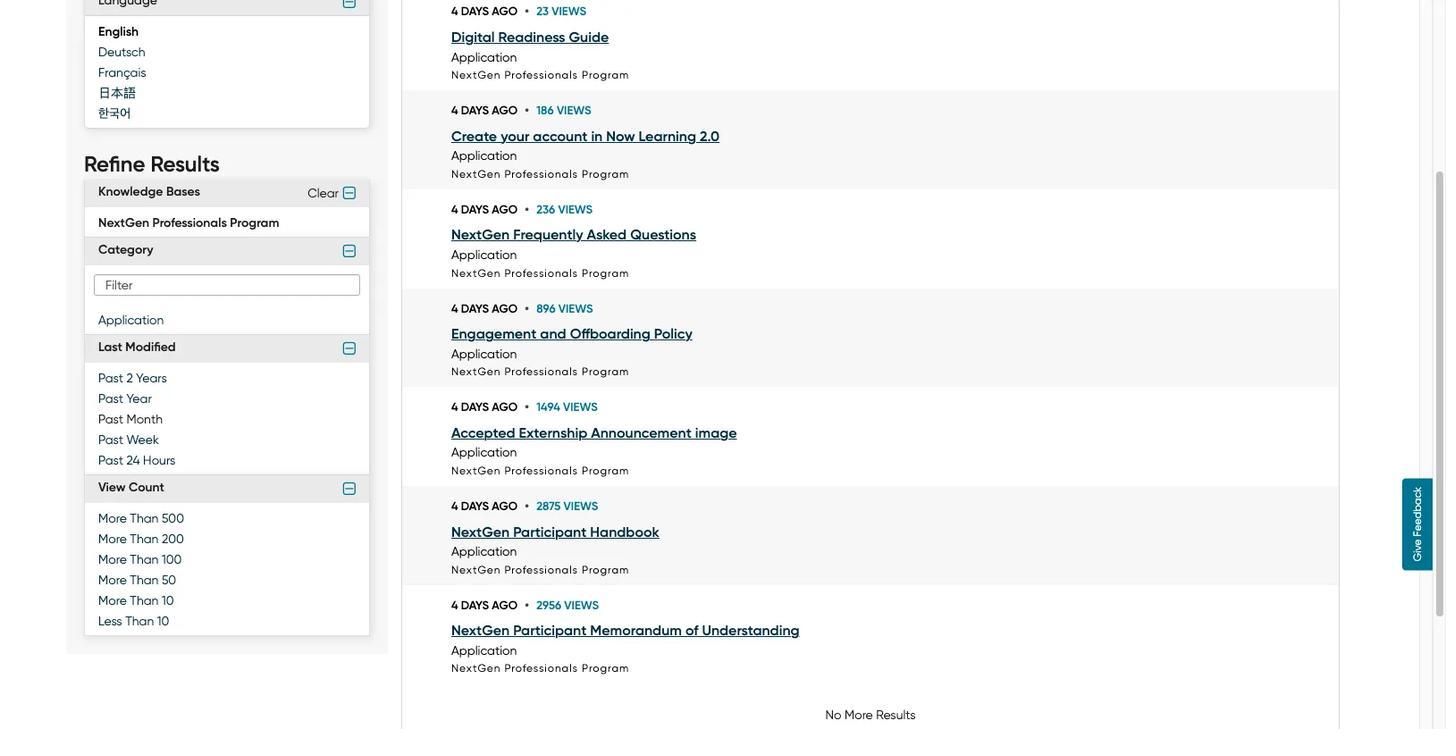 Task type: locate. For each thing, give the bounding box(es) containing it.
5 • from the top
[[525, 401, 529, 414]]

program inside accepted externship announcement image application nextgen professionals program
[[582, 465, 630, 478]]

deutsch button
[[98, 43, 145, 61]]

your
[[501, 128, 530, 145]]

1 vertical spatial minus square o image
[[343, 244, 356, 260]]

days up accepted
[[461, 401, 489, 414]]

nextgen
[[452, 69, 501, 81], [452, 168, 501, 180], [98, 215, 149, 230], [452, 227, 510, 244], [452, 267, 501, 279], [452, 366, 501, 379], [452, 465, 501, 478], [452, 524, 510, 541], [452, 564, 501, 577], [452, 623, 510, 640], [452, 663, 501, 676]]

days for digital readiness guide
[[461, 5, 489, 18]]

professionals up 2875
[[505, 465, 579, 478]]

4 • from the top
[[525, 302, 529, 315]]

more down view
[[98, 511, 127, 525]]

4
[[452, 5, 458, 18], [452, 104, 458, 117], [452, 203, 458, 216], [452, 302, 458, 315], [452, 401, 458, 414], [452, 500, 458, 513], [452, 599, 458, 612]]

guide
[[569, 29, 609, 46]]

views up engagement and offboarding policy link at the left top of page
[[559, 302, 593, 315]]

participant down 2875
[[513, 524, 587, 541]]

past left the year
[[98, 391, 123, 406]]

nextgen inside accepted externship announcement image application nextgen professionals program
[[452, 465, 501, 478]]

6 days from the top
[[461, 500, 489, 513]]

past left 2
[[98, 371, 123, 385]]

• left 2875
[[525, 500, 529, 513]]

of
[[686, 623, 699, 640]]

ago for digital readiness guide
[[492, 5, 518, 18]]

1 vertical spatial minus square o image
[[343, 341, 356, 357]]

3 days from the top
[[461, 203, 489, 216]]

questions
[[631, 227, 697, 244]]

knowledge bases button
[[98, 182, 206, 202]]

view count
[[98, 480, 164, 495]]

views for guide
[[552, 5, 587, 18]]

results right no
[[877, 709, 916, 723]]

2 minus square o image from the top
[[343, 244, 356, 260]]

program inside create your account in now learning 2.0 application nextgen professionals program
[[582, 168, 630, 180]]

0 vertical spatial minus square o image
[[343, 186, 356, 202]]

5 days from the top
[[461, 401, 489, 414]]

2 4 from the top
[[452, 104, 458, 117]]

views
[[552, 5, 587, 18], [557, 104, 592, 117], [558, 203, 593, 216], [559, 302, 593, 315], [563, 401, 598, 414], [564, 500, 599, 513], [565, 599, 599, 612]]

professionals down the 2956
[[505, 663, 579, 676]]

participant down the 2956
[[513, 623, 587, 640]]

4 for nextgen frequently asked questions
[[452, 203, 458, 216]]

nextgen professionals program link
[[98, 215, 279, 230]]

engagement and offboarding policy application nextgen professionals program
[[452, 326, 693, 379]]

6 • from the top
[[525, 500, 529, 513]]

• left 186
[[525, 104, 529, 117]]

minus square o image
[[343, 0, 356, 10], [343, 244, 356, 260], [343, 482, 356, 498]]

views up create your account in now learning 2.0 link
[[557, 104, 592, 117]]

program up filter category text field
[[230, 215, 279, 230]]

7 days from the top
[[461, 599, 489, 612]]

1 horizontal spatial results
[[877, 709, 916, 723]]

• left 23
[[525, 5, 529, 18]]

program down "nextgen participant memorandum of understanding" link
[[582, 663, 630, 676]]

6 ago from the top
[[492, 500, 518, 513]]

nextgen participant memorandum of understanding application nextgen professionals program
[[452, 623, 800, 676]]

last modified button
[[98, 338, 181, 357]]

3 minus square o image from the top
[[343, 482, 356, 498]]

100
[[162, 552, 182, 567]]

than
[[130, 511, 159, 525], [130, 532, 159, 546], [130, 552, 159, 567], [130, 573, 159, 587], [130, 593, 159, 608], [125, 614, 154, 628]]

application inside nextgen frequently asked questions application nextgen professionals program
[[452, 248, 517, 262]]

4 for create your account in now learning 2.0
[[452, 104, 458, 117]]

4 days ago • 236 views
[[452, 203, 593, 216]]

professionals inside nextgen frequently asked questions application nextgen professionals program
[[505, 267, 579, 279]]

past down 'past month' link
[[98, 432, 123, 447]]

0 vertical spatial results
[[151, 151, 220, 177]]

1 4 from the top
[[452, 5, 458, 18]]

program down in in the left top of the page
[[582, 168, 630, 180]]

more up more than 50 link at the bottom of page
[[98, 552, 127, 567]]

2 participant from the top
[[513, 623, 587, 640]]

create your account in now learning 2.0 application nextgen professionals program
[[452, 128, 720, 180]]

views up accepted externship announcement image link on the bottom of page
[[563, 401, 598, 414]]

ago
[[492, 5, 518, 18], [492, 104, 518, 117], [492, 203, 518, 216], [492, 302, 518, 315], [492, 401, 518, 414], [492, 500, 518, 513], [492, 599, 518, 612]]

application down accepted
[[452, 446, 517, 460]]

4 4 from the top
[[452, 302, 458, 315]]

views up nextgen frequently asked questions link
[[558, 203, 593, 216]]

7 • from the top
[[525, 599, 529, 612]]

participant inside nextgen participant memorandum of understanding application nextgen professionals program
[[513, 623, 587, 640]]

program down 'handbook'
[[582, 564, 630, 577]]

days for accepted externship announcement image
[[461, 401, 489, 414]]

10 down more than 10 link
[[157, 614, 169, 628]]

2 vertical spatial minus square o image
[[343, 482, 356, 498]]

1 minus square o image from the top
[[343, 186, 356, 202]]

1 minus square o image from the top
[[343, 0, 356, 10]]

no
[[826, 709, 842, 723]]

0 vertical spatial minus square o image
[[343, 0, 356, 10]]

5 4 from the top
[[452, 401, 458, 414]]

ago left the 2956
[[492, 599, 518, 612]]

ago left 2875
[[492, 500, 518, 513]]

2 • from the top
[[525, 104, 529, 117]]

application inside nextgen participant memorandum of understanding application nextgen professionals program
[[452, 644, 517, 658]]

program inside nextgen participant handbook application nextgen professionals program
[[582, 564, 630, 577]]

nextgen inside create your account in now learning 2.0 application nextgen professionals program
[[452, 168, 501, 180]]

application button
[[98, 311, 369, 330]]

view count button
[[98, 478, 170, 498]]

186
[[537, 104, 554, 117]]

program down asked on the top of page
[[582, 267, 630, 279]]

views for announcement
[[563, 401, 598, 414]]

0 vertical spatial participant
[[513, 524, 587, 541]]

2 minus square o image from the top
[[343, 341, 356, 357]]

days
[[461, 5, 489, 18], [461, 104, 489, 117], [461, 203, 489, 216], [461, 302, 489, 315], [461, 401, 489, 414], [461, 500, 489, 513], [461, 599, 489, 612]]

professionals up 1494
[[505, 366, 579, 379]]

2 days from the top
[[461, 104, 489, 117]]

engagement and offboarding policy link
[[452, 326, 693, 343]]

views right the 2956
[[565, 599, 599, 612]]

1 • from the top
[[525, 5, 529, 18]]

1 participant from the top
[[513, 524, 587, 541]]

minus square o image for view count
[[343, 482, 356, 498]]

application down 4 days ago • 2956 views
[[452, 644, 517, 658]]

more than 500 more than 200 more than 100 more than 50 more than 10 less than 10
[[98, 511, 184, 628]]

4 ago from the top
[[492, 302, 518, 315]]

past year link
[[98, 391, 152, 406]]

3 • from the top
[[525, 203, 529, 216]]

2
[[126, 371, 133, 385]]

professionals up 236
[[505, 168, 579, 180]]

ago up the engagement
[[492, 302, 518, 315]]

application inside nextgen participant handbook application nextgen professionals program
[[452, 545, 517, 559]]

• for offboarding
[[525, 302, 529, 315]]

participant inside nextgen participant handbook application nextgen professionals program
[[513, 524, 587, 541]]

• left 896
[[525, 302, 529, 315]]

0 horizontal spatial results
[[151, 151, 220, 177]]

professionals up the 2956
[[505, 564, 579, 577]]

accepted
[[452, 425, 516, 442]]

more up more than 100 link
[[98, 532, 127, 546]]

days left the 2956
[[461, 599, 489, 612]]

ago up digital readiness guide link at the top left of page
[[492, 5, 518, 18]]

• for account
[[525, 104, 529, 117]]

application up last modified
[[98, 313, 164, 327]]

3 4 from the top
[[452, 203, 458, 216]]

application down the engagement
[[452, 347, 517, 361]]

program down accepted externship announcement image link on the bottom of page
[[582, 465, 630, 478]]

days left 236
[[461, 203, 489, 216]]

past down past year link at the bottom left of page
[[98, 412, 123, 426]]

application
[[452, 50, 517, 64], [452, 149, 517, 163], [452, 248, 517, 262], [98, 313, 164, 327], [452, 347, 517, 361], [452, 446, 517, 460], [452, 545, 517, 559], [452, 644, 517, 658]]

10 down 50 on the left
[[162, 593, 174, 608]]

• for handbook
[[525, 500, 529, 513]]

10
[[162, 593, 174, 608], [157, 614, 169, 628]]

2 ago from the top
[[492, 104, 518, 117]]

program down guide
[[582, 69, 630, 81]]

program down "offboarding"
[[582, 366, 630, 379]]

days up create
[[461, 104, 489, 117]]

7 4 from the top
[[452, 599, 458, 612]]

category button
[[98, 240, 159, 260]]

past
[[98, 371, 123, 385], [98, 391, 123, 406], [98, 412, 123, 426], [98, 432, 123, 447], [98, 453, 123, 467]]

program inside "engagement and offboarding policy application nextgen professionals program"
[[582, 366, 630, 379]]

1 past from the top
[[98, 371, 123, 385]]

professionals inside create your account in now learning 2.0 application nextgen professionals program
[[505, 168, 579, 180]]

learning
[[639, 128, 697, 145]]

more than 500 link
[[98, 511, 184, 525]]

last modified
[[98, 339, 176, 355]]

4 days ago • 2875 views
[[452, 500, 599, 513]]

1 vertical spatial participant
[[513, 623, 587, 640]]

nextgen participant handbook application nextgen professionals program
[[452, 524, 660, 577]]

ago up your
[[492, 104, 518, 117]]

than up more than 200 link at left
[[130, 511, 159, 525]]

views right 2875
[[564, 500, 599, 513]]

1 days from the top
[[461, 5, 489, 18]]

1 ago from the top
[[492, 5, 518, 18]]

views right 23
[[552, 5, 587, 18]]

days left 2875
[[461, 500, 489, 513]]

days up the engagement
[[461, 302, 489, 315]]

past week link
[[98, 432, 159, 447]]

application down digital
[[452, 50, 517, 64]]

application down 4 days ago • 2875 views
[[452, 545, 517, 559]]

minus square o image
[[343, 186, 356, 202], [343, 341, 356, 357]]

3 ago from the top
[[492, 203, 518, 216]]

less than 10 link
[[98, 614, 169, 628]]

4 days from the top
[[461, 302, 489, 315]]

past month link
[[98, 412, 163, 426]]

views for memorandum
[[565, 599, 599, 612]]

ago for nextgen frequently asked questions
[[492, 203, 518, 216]]

nextgen frequently asked questions application nextgen professionals program
[[452, 227, 697, 279]]

• left 236
[[525, 203, 529, 216]]

week
[[126, 432, 159, 447]]

now
[[607, 128, 635, 145]]

application down create
[[452, 149, 517, 163]]

clear button
[[308, 183, 348, 203]]

than down more than 50 link at the bottom of page
[[130, 593, 159, 608]]

less
[[98, 614, 122, 628]]

clear
[[308, 186, 339, 200]]

日本語 button
[[98, 84, 136, 102]]

ago up accepted
[[492, 401, 518, 414]]

896
[[537, 302, 556, 315]]

memorandum
[[590, 623, 682, 640]]

ago for create your account in now learning 2.0
[[492, 104, 518, 117]]

results up bases
[[151, 151, 220, 177]]

more up less
[[98, 593, 127, 608]]

days up digital
[[461, 5, 489, 18]]

• left the 2956
[[525, 599, 529, 612]]

program
[[582, 69, 630, 81], [582, 168, 630, 180], [230, 215, 279, 230], [582, 267, 630, 279], [582, 366, 630, 379], [582, 465, 630, 478], [582, 564, 630, 577], [582, 663, 630, 676]]

0 vertical spatial 10
[[162, 593, 174, 608]]

professionals inside "engagement and offboarding policy application nextgen professionals program"
[[505, 366, 579, 379]]

readiness
[[499, 29, 566, 46]]

professionals up 186
[[505, 69, 579, 81]]

professionals up 896
[[505, 267, 579, 279]]

more
[[98, 511, 127, 525], [98, 532, 127, 546], [98, 552, 127, 567], [98, 573, 127, 587], [98, 593, 127, 608], [845, 709, 873, 723]]

application inside digital readiness guide application nextgen professionals program
[[452, 50, 517, 64]]

ago left 236
[[492, 203, 518, 216]]

and
[[540, 326, 567, 343]]

digital readiness guide application nextgen professionals program
[[452, 29, 630, 81]]

ago for nextgen participant memorandum of understanding
[[492, 599, 518, 612]]

than down more than 200 link at left
[[130, 552, 159, 567]]

application down 4 days ago • 236 views at the left of the page
[[452, 248, 517, 262]]

50
[[162, 573, 176, 587]]

application inside accepted externship announcement image application nextgen professionals program
[[452, 446, 517, 460]]

4 days ago • 23 views
[[452, 5, 587, 18]]

5 ago from the top
[[492, 401, 518, 414]]

4 for digital readiness guide
[[452, 5, 458, 18]]

participant for handbook
[[513, 524, 587, 541]]

7 ago from the top
[[492, 599, 518, 612]]

past left 24
[[98, 453, 123, 467]]

6 4 from the top
[[452, 500, 458, 513]]

• left 1494
[[525, 401, 529, 414]]

nextgen participant memorandum of understanding link
[[452, 623, 800, 640]]



Task type: vqa. For each thing, say whether or not it's contained in the screenshot.
Application within the NextGen Frequently Asked Questions Application NextGen Professionals Program
yes



Task type: describe. For each thing, give the bounding box(es) containing it.
• for memorandum
[[525, 599, 529, 612]]

application inside create your account in now learning 2.0 application nextgen professionals program
[[452, 149, 517, 163]]

nextgen professionals program
[[98, 215, 279, 230]]

create
[[452, 128, 497, 145]]

more than 50 link
[[98, 573, 176, 587]]

frequently
[[513, 227, 584, 244]]

2 past from the top
[[98, 391, 123, 406]]

한국어
[[98, 106, 131, 120]]

professionals down bases
[[152, 215, 227, 230]]

more than 10 link
[[98, 593, 174, 608]]

4 for nextgen participant memorandum of understanding
[[452, 599, 458, 612]]

in
[[591, 128, 603, 145]]

year
[[126, 391, 152, 406]]

past 2 years past year past month past week past 24 hours
[[98, 371, 176, 467]]

日本語
[[98, 85, 136, 100]]

more than 200 link
[[98, 532, 184, 546]]

participant for memorandum
[[513, 623, 587, 640]]

month
[[126, 412, 163, 426]]

minus square o image for category
[[343, 244, 356, 260]]

digital
[[452, 29, 495, 46]]

no more results
[[826, 709, 916, 723]]

français
[[98, 65, 146, 79]]

français button
[[98, 63, 146, 82]]

past 2 years link
[[98, 371, 167, 385]]

english button
[[98, 22, 139, 41]]

professionals inside nextgen participant memorandum of understanding application nextgen professionals program
[[505, 663, 579, 676]]

professionals inside accepted externship announcement image application nextgen professionals program
[[505, 465, 579, 478]]

more up more than 10 link
[[98, 573, 127, 587]]

minus square o image for last modified button
[[343, 341, 356, 357]]

views for asked
[[558, 203, 593, 216]]

application inside button
[[98, 313, 164, 327]]

nextgen inside digital readiness guide application nextgen professionals program
[[452, 69, 501, 81]]

1 vertical spatial 10
[[157, 614, 169, 628]]

1 vertical spatial results
[[877, 709, 916, 723]]

views for offboarding
[[559, 302, 593, 315]]

4 days ago • 2956 views
[[452, 599, 599, 612]]

offboarding
[[570, 326, 651, 343]]

한국어 button
[[98, 104, 131, 123]]

200
[[162, 532, 184, 546]]

4 for engagement and offboarding policy
[[452, 302, 458, 315]]

create your account in now learning 2.0 link
[[452, 128, 720, 145]]

2.0
[[700, 128, 720, 145]]

2956
[[537, 599, 562, 612]]

program inside digital readiness guide application nextgen professionals program
[[582, 69, 630, 81]]

refine
[[84, 151, 145, 177]]

236
[[537, 203, 555, 216]]

professionals inside digital readiness guide application nextgen professionals program
[[505, 69, 579, 81]]

days for nextgen participant memorandum of understanding
[[461, 599, 489, 612]]

4 days ago • 186 views
[[452, 104, 592, 117]]

minus square o image for "clear" button
[[343, 186, 356, 202]]

3 past from the top
[[98, 412, 123, 426]]

bases
[[166, 184, 200, 199]]

modified
[[126, 339, 176, 355]]

asked
[[587, 227, 627, 244]]

ago for nextgen participant handbook
[[492, 500, 518, 513]]

5 past from the top
[[98, 453, 123, 467]]

500
[[162, 511, 184, 525]]

• for guide
[[525, 5, 529, 18]]

digital readiness guide link
[[452, 29, 609, 46]]

more than 100 link
[[98, 552, 182, 567]]

image
[[696, 425, 737, 442]]

announcement
[[591, 425, 692, 442]]

account
[[533, 128, 588, 145]]

last
[[98, 339, 122, 355]]

application inside "engagement and offboarding policy application nextgen professionals program"
[[452, 347, 517, 361]]

than down more than 500 link
[[130, 532, 159, 546]]

past 24 hours link
[[98, 453, 176, 467]]

1494
[[537, 401, 560, 414]]

days for nextgen participant handbook
[[461, 500, 489, 513]]

hours
[[143, 453, 176, 467]]

4 for accepted externship announcement image
[[452, 401, 458, 414]]

days for engagement and offboarding policy
[[461, 302, 489, 315]]

• for asked
[[525, 203, 529, 216]]

application link
[[98, 313, 164, 327]]

than down more than 100 link
[[130, 573, 159, 587]]

handbook
[[590, 524, 660, 541]]

english deutsch français 日本語 한국어
[[98, 24, 146, 120]]

Filter Category text field
[[94, 274, 360, 296]]

2875
[[537, 500, 561, 513]]

23
[[537, 5, 549, 18]]

category
[[98, 242, 153, 257]]

4 past from the top
[[98, 432, 123, 447]]

view
[[98, 480, 126, 495]]

views for account
[[557, 104, 592, 117]]

nextgen inside "engagement and offboarding policy application nextgen professionals program"
[[452, 366, 501, 379]]

days for nextgen frequently asked questions
[[461, 203, 489, 216]]

accepted externship announcement image link
[[452, 425, 737, 442]]

nextgen frequently asked questions link
[[452, 227, 697, 244]]

knowledge
[[98, 184, 163, 199]]

ago for engagement and offboarding policy
[[492, 302, 518, 315]]

4 for nextgen participant handbook
[[452, 500, 458, 513]]

days for create your account in now learning 2.0
[[461, 104, 489, 117]]

program inside nextgen participant memorandum of understanding application nextgen professionals program
[[582, 663, 630, 676]]

understanding
[[702, 623, 800, 640]]

• for announcement
[[525, 401, 529, 414]]

count
[[129, 480, 164, 495]]

than down more than 10 link
[[125, 614, 154, 628]]

years
[[136, 371, 167, 385]]

professionals inside nextgen participant handbook application nextgen professionals program
[[505, 564, 579, 577]]

english
[[98, 24, 139, 39]]

knowledge bases
[[98, 184, 200, 199]]

nextgen participant handbook link
[[452, 524, 660, 541]]

program inside nextgen frequently asked questions application nextgen professionals program
[[582, 267, 630, 279]]

ago for accepted externship announcement image
[[492, 401, 518, 414]]

views for handbook
[[564, 500, 599, 513]]

externship
[[519, 425, 588, 442]]

4 days ago • 896 views
[[452, 302, 593, 315]]

more right no
[[845, 709, 873, 723]]

4 days ago • 1494 views
[[452, 401, 598, 414]]

refine results
[[84, 151, 220, 177]]



